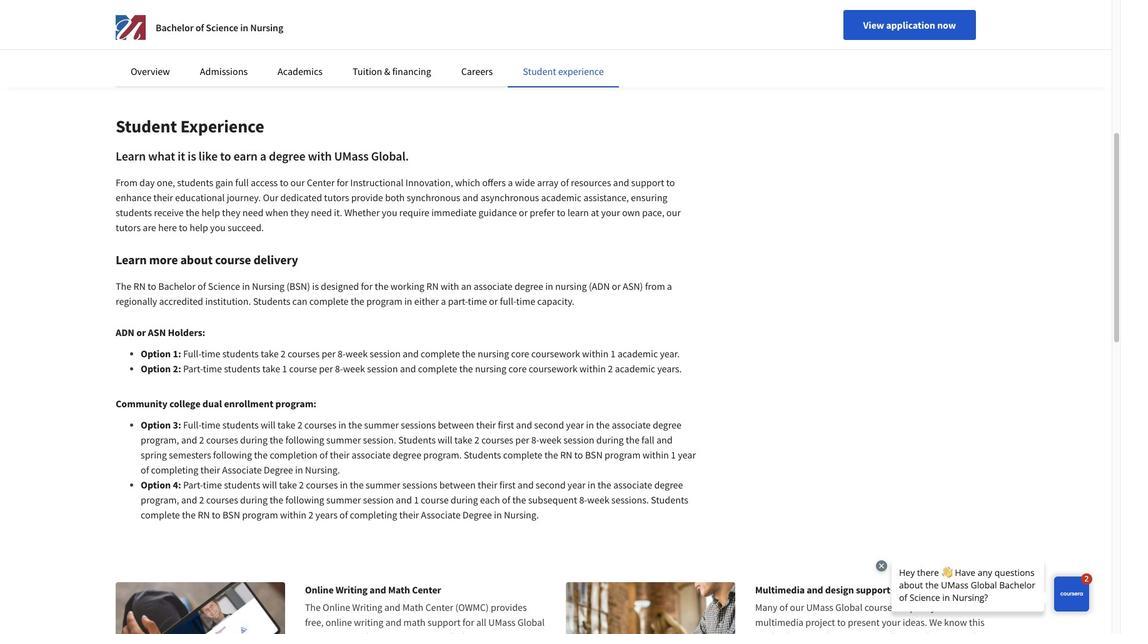 Task type: locate. For each thing, give the bounding box(es) containing it.
academic
[[541, 191, 582, 204], [618, 348, 658, 360], [615, 363, 655, 375]]

is right '(bsn)'
[[312, 280, 319, 293]]

1 horizontal spatial umass
[[489, 617, 516, 629]]

nursing inside "the rn to bachelor of science in nursing (bsn) is designed for the working rn with an associate degree in nursing (adn or asn) from a regionally accredited institution. students can complete the program in either a part-time or full-time capacity."
[[555, 280, 587, 293]]

8- inside full-time students will take 2 courses in the summer sessions between their first and second year in the associate degree program, and 2 courses during the following summer session. students will take 2 courses per 8-week session during the fall and spring semesters following the completion of their associate degree program. students complete the rn to bsn program within 1 year of completing their associate degree in nursing.
[[532, 434, 540, 447]]

0 horizontal spatial global
[[518, 617, 545, 629]]

is
[[188, 148, 196, 164], [312, 280, 319, 293]]

per
[[322, 348, 336, 360], [319, 363, 333, 375], [516, 434, 530, 447]]

academic left the years.
[[615, 363, 655, 375]]

will down 'completion'
[[262, 479, 277, 492]]

online
[[305, 584, 334, 597], [323, 602, 350, 614]]

for inside from day one, students gain full access to our center for instructional innovation, which offers a wide array of resources and support to enhance their educational journey. our dedicated tutors provide both synchronous and asynchronous academic assistance, ensuring students receive the help they need when they need it. whether you require immediate guidance or prefer to learn at your own pace, our tutors are here to help you succeed.
[[337, 176, 348, 189]]

courses up 'program:'
[[288, 348, 320, 360]]

for up the it.
[[337, 176, 348, 189]]

1 vertical spatial science
[[208, 280, 240, 293]]

or
[[519, 206, 528, 219], [612, 280, 621, 293], [489, 295, 498, 308], [136, 326, 146, 339]]

0 vertical spatial sessions
[[401, 419, 436, 432]]

2 vertical spatial will
[[262, 479, 277, 492]]

more
[[149, 252, 178, 268]]

2 full- from the top
[[183, 419, 201, 432]]

tutors down enhance
[[116, 221, 141, 234]]

0 vertical spatial support
[[631, 176, 664, 189]]

student experience link
[[523, 65, 604, 78]]

sessions inside full-time students will take 2 courses in the summer sessions between their first and second year in the associate degree program, and 2 courses during the following summer session. students will take 2 courses per 8-week session during the fall and spring semesters following the completion of their associate degree program. students complete the rn to bsn program within 1 year of completing their associate degree in nursing.
[[401, 419, 436, 432]]

0 vertical spatial will
[[261, 419, 276, 432]]

a
[[260, 148, 267, 164], [508, 176, 513, 189], [667, 280, 672, 293], [441, 295, 446, 308], [987, 602, 992, 614]]

our
[[263, 191, 279, 204]]

option for option 4:
[[141, 479, 171, 492]]

4:
[[173, 479, 181, 492]]

1 vertical spatial we
[[943, 632, 956, 635]]

are
[[143, 221, 156, 234], [958, 632, 972, 635]]

0 vertical spatial are
[[143, 221, 156, 234]]

program, inside full-time students will take 2 courses in the summer sessions between their first and second year in the associate degree program, and 2 courses during the following summer session. students will take 2 courses per 8-week session during the fall and spring semesters following the completion of their associate degree program. students complete the rn to bsn program within 1 year of completing their associate degree in nursing.
[[141, 434, 179, 447]]

1 horizontal spatial bsn
[[585, 449, 603, 462]]

1 vertical spatial support
[[856, 584, 891, 597]]

learn up 'from'
[[116, 148, 146, 164]]

immediate
[[432, 206, 477, 219]]

1 learn from the top
[[116, 148, 146, 164]]

of
[[196, 21, 204, 34], [561, 176, 569, 189], [198, 280, 206, 293], [320, 449, 328, 462], [141, 464, 149, 477], [502, 494, 511, 507], [340, 509, 348, 522], [780, 602, 788, 614]]

our
[[291, 176, 305, 189], [667, 206, 681, 219], [790, 602, 805, 614]]

1 horizontal spatial for
[[361, 280, 373, 293]]

summer
[[364, 419, 399, 432], [326, 434, 361, 447], [366, 479, 400, 492], [326, 494, 361, 507]]

0 vertical spatial following
[[285, 434, 324, 447]]

2 vertical spatial nursing
[[475, 363, 507, 375]]

or left the prefer
[[519, 206, 528, 219]]

of inside "the rn to bachelor of science in nursing (bsn) is designed for the working rn with an associate degree in nursing (adn or asn) from a regionally accredited institution. students can complete the program in either a part-time or full-time capacity."
[[198, 280, 206, 293]]

students right 'sessions.'
[[651, 494, 689, 507]]

student up what on the left of page
[[116, 115, 177, 138]]

designed
[[321, 280, 359, 293]]

2 vertical spatial per
[[516, 434, 530, 447]]

courses up years
[[306, 479, 338, 492]]

2
[[281, 348, 286, 360], [608, 363, 613, 375], [298, 419, 302, 432], [199, 434, 204, 447], [475, 434, 480, 447], [299, 479, 304, 492], [199, 494, 204, 507], [309, 509, 314, 522]]

a left part-
[[441, 295, 446, 308]]

following for program
[[285, 494, 324, 507]]

program inside full-time students will take 2 courses in the summer sessions between their first and second year in the associate degree program, and 2 courses during the following summer session. students will take 2 courses per 8-week session during the fall and spring semesters following the completion of their associate degree program. students complete the rn to bsn program within 1 year of completing their associate degree in nursing.
[[605, 449, 641, 462]]

your up alone
[[882, 617, 901, 629]]

0 vertical spatial you
[[382, 206, 397, 219]]

first for per
[[498, 419, 514, 432]]

1 vertical spatial first
[[500, 479, 516, 492]]

1 vertical spatial global
[[518, 617, 545, 629]]

1 vertical spatial bachelor
[[158, 280, 196, 293]]

1 they from the left
[[222, 206, 241, 219]]

global down 'design' on the right of the page
[[836, 602, 863, 614]]

completing right years
[[350, 509, 397, 522]]

accredited
[[159, 295, 203, 308]]

summer down session.
[[366, 479, 400, 492]]

enrollment
[[224, 398, 274, 410]]

support up ensuring
[[631, 176, 664, 189]]

institution.
[[205, 295, 251, 308]]

global
[[836, 602, 863, 614], [518, 617, 545, 629]]

part- right 4: at the bottom of page
[[183, 479, 203, 492]]

0 horizontal spatial completing
[[151, 464, 198, 477]]

or left 'asn)'
[[612, 280, 621, 293]]

first inside part-time students will take 2 courses in the summer sessions between their first and second year in the associate degree program, and 2 courses during the following summer session and 1 course during each of the subsequent 8-week sessions. students complete the rn to bsn program within 2 years of completing their associate degree in nursing.
[[500, 479, 516, 492]]

of up 'accredited'
[[198, 280, 206, 293]]

1 part- from the top
[[183, 363, 203, 375]]

academic down array
[[541, 191, 582, 204]]

second inside full-time students will take 2 courses in the summer sessions between their first and second year in the associate degree program, and 2 courses during the following summer session. students will take 2 courses per 8-week session during the fall and spring semesters following the completion of their associate degree program. students complete the rn to bsn program within 1 year of completing their associate degree in nursing.
[[534, 419, 564, 432]]

1 horizontal spatial our
[[667, 206, 681, 219]]

first inside full-time students will take 2 courses in the summer sessions between their first and second year in the associate degree program, and 2 courses during the following summer session. students will take 2 courses per 8-week session during the fall and spring semesters following the completion of their associate degree program. students complete the rn to bsn program within 1 year of completing their associate degree in nursing.
[[498, 419, 514, 432]]

students down '(bsn)'
[[253, 295, 290, 308]]

student left "experience"
[[523, 65, 556, 78]]

online writing and math center the online writing and math center (owmc) provides free, online writing and math support for all umass global courses. asynchronous services include reviewing pape
[[305, 584, 545, 635]]

nursing. down subsequent
[[504, 509, 539, 522]]

&
[[384, 65, 390, 78]]

university of massachusetts global logo image
[[116, 13, 146, 43]]

student for student experience
[[116, 115, 177, 138]]

tuition & financing
[[353, 65, 431, 78]]

2 vertical spatial course
[[421, 494, 449, 507]]

1 vertical spatial can
[[755, 632, 770, 635]]

courses up present
[[865, 602, 897, 614]]

nursing
[[250, 21, 283, 34], [252, 280, 285, 293]]

1 vertical spatial sessions
[[402, 479, 438, 492]]

program inside "the rn to bachelor of science in nursing (bsn) is designed for the working rn with an associate degree in nursing (adn or asn) from a regionally accredited institution. students can complete the program in either a part-time or full-time capacity."
[[367, 295, 402, 308]]

full- right 3:
[[183, 419, 201, 432]]

1 horizontal spatial global
[[836, 602, 863, 614]]

require inside from day one, students gain full access to our center for instructional innovation, which offers a wide array of resources and support to enhance their educational journey. our dedicated tutors provide both synchronous and asynchronous academic assistance, ensuring students receive the help they need when they need it. whether you require immediate guidance or prefer to learn at your own pace, our tutors are here to help you succeed.
[[399, 206, 430, 219]]

all
[[476, 617, 487, 629]]

student
[[523, 65, 556, 78], [116, 115, 177, 138]]

1 vertical spatial program,
[[141, 494, 179, 507]]

per inside full-time students will take 2 courses in the summer sessions between their first and second year in the associate degree program, and 2 courses during the following summer session. students will take 2 courses per 8-week session during the fall and spring semesters following the completion of their associate degree program. students complete the rn to bsn program within 1 year of completing their associate degree in nursing.
[[516, 434, 530, 447]]

online up free,
[[305, 584, 334, 597]]

view
[[864, 19, 884, 31]]

students inside part-time students will take 2 courses in the summer sessions between their first and second year in the associate degree program, and 2 courses during the following summer session and 1 course during each of the subsequent 8-week sessions. students complete the rn to bsn program within 2 years of completing their associate degree in nursing.
[[651, 494, 689, 507]]

support inside from day one, students gain full access to our center for instructional innovation, which offers a wide array of resources and support to enhance their educational journey. our dedicated tutors provide both synchronous and asynchronous academic assistance, ensuring students receive the help they need when they need it. whether you require immediate guidance or prefer to learn at your own pace, our tutors are here to help you succeed.
[[631, 176, 664, 189]]

it.
[[334, 206, 342, 219]]

course down program.
[[421, 494, 449, 507]]

0 horizontal spatial for
[[337, 176, 348, 189]]

nursing. inside full-time students will take 2 courses in the summer sessions between their first and second year in the associate degree program, and 2 courses during the following summer session. students will take 2 courses per 8-week session during the fall and spring semesters following the completion of their associate degree program. students complete the rn to bsn program within 1 year of completing their associate degree in nursing.
[[305, 464, 340, 477]]

can left be
[[755, 632, 770, 635]]

summer up years
[[326, 494, 361, 507]]

program, for 4:
[[141, 494, 179, 507]]

degree down each
[[463, 509, 492, 522]]

degree inside part-time students will take 2 courses in the summer sessions between their first and second year in the associate degree program, and 2 courses during the following summer session and 1 course during each of the subsequent 8-week sessions. students complete the rn to bsn program within 2 years of completing their associate degree in nursing.
[[655, 479, 683, 492]]

option left 4: at the bottom of page
[[141, 479, 171, 492]]

1 full- from the top
[[183, 348, 201, 360]]

associate inside full-time students will take 2 courses in the summer sessions between their first and second year in the associate degree program, and 2 courses during the following summer session. students will take 2 courses per 8-week session during the fall and spring semesters following the completion of their associate degree program. students complete the rn to bsn program within 1 year of completing their associate degree in nursing.
[[222, 464, 262, 477]]

you down "both"
[[382, 206, 397, 219]]

0 horizontal spatial support
[[428, 617, 461, 629]]

2 vertical spatial for
[[463, 617, 474, 629]]

courses.
[[305, 632, 340, 635]]

are down know
[[958, 632, 972, 635]]

program inside part-time students will take 2 courses in the summer sessions between their first and second year in the associate degree program, and 2 courses during the following summer session and 1 course during each of the subsequent 8-week sessions. students complete the rn to bsn program within 2 years of completing their associate degree in nursing.
[[242, 509, 278, 522]]

online
[[326, 617, 352, 629]]

our up multimedia
[[790, 602, 805, 614]]

degree inside full-time students will take 2 courses in the summer sessions between their first and second year in the associate degree program, and 2 courses during the following summer session. students will take 2 courses per 8-week session during the fall and spring semesters following the completion of their associate degree program. students complete the rn to bsn program within 1 year of completing their associate degree in nursing.
[[264, 464, 293, 477]]

following inside part-time students will take 2 courses in the summer sessions between their first and second year in the associate degree program, and 2 courses during the following summer session and 1 course during each of the subsequent 8-week sessions. students complete the rn to bsn program within 2 years of completing their associate degree in nursing.
[[285, 494, 324, 507]]

coursework
[[531, 348, 580, 360], [529, 363, 578, 375]]

program
[[367, 295, 402, 308], [605, 449, 641, 462], [242, 509, 278, 522]]

following up 'completion'
[[285, 434, 324, 447]]

option left 2:
[[141, 363, 171, 375]]

2 horizontal spatial you
[[931, 602, 946, 614]]

0 vertical spatial per
[[322, 348, 336, 360]]

bachelor up 'accredited'
[[158, 280, 196, 293]]

1 vertical spatial nursing.
[[504, 509, 539, 522]]

year for sessions.
[[568, 479, 586, 492]]

session
[[370, 348, 401, 360], [367, 363, 398, 375], [564, 434, 595, 447], [363, 494, 394, 507]]

of inside from day one, students gain full access to our center for instructional innovation, which offers a wide array of resources and support to enhance their educational journey. our dedicated tutors provide both synchronous and asynchronous academic assistance, ensuring students receive the help they need when they need it. whether you require immediate guidance or prefer to learn at your own pace, our tutors are here to help you succeed.
[[561, 176, 569, 189]]

0 horizontal spatial program
[[242, 509, 278, 522]]

you're
[[844, 632, 870, 635]]

of inside the multimedia and design support many of our umass global courses require you to create a multimedia project to present your ideas. we know this can be daunting, but you're not alone in this. we are he
[[780, 602, 788, 614]]

following right semesters
[[213, 449, 252, 462]]

2 need from the left
[[311, 206, 332, 219]]

with inside "the rn to bachelor of science in nursing (bsn) is designed for the working rn with an associate degree in nursing (adn or asn) from a regionally accredited institution. students can complete the program in either a part-time or full-time capacity."
[[441, 280, 459, 293]]

in inside the multimedia and design support many of our umass global courses require you to create a multimedia project to present your ideas. we know this can be daunting, but you're not alone in this. we are he
[[913, 632, 921, 635]]

sessions.
[[612, 494, 649, 507]]

2 part- from the top
[[183, 479, 203, 492]]

support right 'design' on the right of the page
[[856, 584, 891, 597]]

0 vertical spatial your
[[601, 206, 620, 219]]

0 horizontal spatial our
[[291, 176, 305, 189]]

the
[[116, 280, 131, 293], [305, 602, 321, 614]]

0 vertical spatial our
[[291, 176, 305, 189]]

students
[[177, 176, 213, 189], [116, 206, 152, 219], [223, 348, 259, 360], [224, 363, 260, 375], [223, 419, 259, 432], [224, 479, 260, 492]]

each
[[480, 494, 500, 507]]

course up 'program:'
[[289, 363, 317, 375]]

0 horizontal spatial are
[[143, 221, 156, 234]]

asn)
[[623, 280, 643, 293]]

you up know
[[931, 602, 946, 614]]

the up regionally
[[116, 280, 131, 293]]

will inside part-time students will take 2 courses in the summer sessions between their first and second year in the associate degree program, and 2 courses during the following summer session and 1 course during each of the subsequent 8-week sessions. students complete the rn to bsn program within 2 years of completing their associate degree in nursing.
[[262, 479, 277, 492]]

degree down fall at the bottom right of page
[[655, 479, 683, 492]]

courses
[[288, 348, 320, 360], [304, 419, 336, 432], [206, 434, 238, 447], [482, 434, 514, 447], [306, 479, 338, 492], [206, 494, 238, 507], [865, 602, 897, 614]]

the inside the online writing and math center the online writing and math center (owmc) provides free, online writing and math support for all umass global courses. asynchronous services include reviewing pape
[[305, 602, 321, 614]]

1 vertical spatial course
[[289, 363, 317, 375]]

to
[[220, 148, 231, 164], [280, 176, 289, 189], [666, 176, 675, 189], [557, 206, 566, 219], [179, 221, 188, 234], [148, 280, 156, 293], [575, 449, 583, 462], [212, 509, 221, 522], [948, 602, 957, 614], [837, 617, 846, 629]]

course down succeed.
[[215, 252, 251, 268]]

associate up fall at the bottom right of page
[[612, 419, 651, 432]]

science up admissions link
[[206, 21, 238, 34]]

full- inside option 1: full-time students take 2 courses per 8-week session and complete the nursing core coursework within 1 academic year. option 2: part-time students take 1 course per 8-week session and complete the nursing core coursework within 2 academic years.
[[183, 348, 201, 360]]

writing
[[336, 584, 368, 597], [352, 602, 383, 614]]

admissions link
[[200, 65, 248, 78]]

1 vertical spatial full-
[[183, 419, 201, 432]]

course
[[215, 252, 251, 268], [289, 363, 317, 375], [421, 494, 449, 507]]

sessions inside part-time students will take 2 courses in the summer sessions between their first and second year in the associate degree program, and 2 courses during the following summer session and 1 course during each of the subsequent 8-week sessions. students complete the rn to bsn program within 2 years of completing their associate degree in nursing.
[[402, 479, 438, 492]]

0 horizontal spatial bsn
[[223, 509, 240, 522]]

option left '1:'
[[141, 348, 171, 360]]

time inside full-time students will take 2 courses in the summer sessions between their first and second year in the associate degree program, and 2 courses during the following summer session. students will take 2 courses per 8-week session during the fall and spring semesters following the completion of their associate degree program. students complete the rn to bsn program within 1 year of completing their associate degree in nursing.
[[201, 419, 221, 432]]

0 vertical spatial nursing
[[250, 21, 283, 34]]

global down provides
[[518, 617, 545, 629]]

will down enrollment
[[261, 419, 276, 432]]

your right 'at'
[[601, 206, 620, 219]]

with
[[308, 148, 332, 164], [441, 280, 459, 293]]

need up succeed.
[[243, 206, 264, 219]]

3 option from the top
[[141, 419, 171, 432]]

of up admissions link
[[196, 21, 204, 34]]

1 vertical spatial tutors
[[116, 221, 141, 234]]

academic inside from day one, students gain full access to our center for instructional innovation, which offers a wide array of resources and support to enhance their educational journey. our dedicated tutors provide both synchronous and asynchronous academic assistance, ensuring students receive the help they need when they need it. whether you require immediate guidance or prefer to learn at your own pace, our tutors are here to help you succeed.
[[541, 191, 582, 204]]

1 option from the top
[[141, 348, 171, 360]]

global inside the multimedia and design support many of our umass global courses require you to create a multimedia project to present your ideas. we know this can be daunting, but you're not alone in this. we are he
[[836, 602, 863, 614]]

0 vertical spatial coursework
[[531, 348, 580, 360]]

1 horizontal spatial are
[[958, 632, 972, 635]]

our up dedicated
[[291, 176, 305, 189]]

view application now button
[[843, 10, 976, 40]]

1 vertical spatial second
[[536, 479, 566, 492]]

1 vertical spatial the
[[305, 602, 321, 614]]

0 horizontal spatial with
[[308, 148, 332, 164]]

students inside full-time students will take 2 courses in the summer sessions between their first and second year in the associate degree program, and 2 courses during the following summer session. students will take 2 courses per 8-week session during the fall and spring semesters following the completion of their associate degree program. students complete the rn to bsn program within 1 year of completing their associate degree in nursing.
[[223, 419, 259, 432]]

0 vertical spatial student
[[523, 65, 556, 78]]

sessions for and
[[402, 479, 438, 492]]

students inside part-time students will take 2 courses in the summer sessions between their first and second year in the associate degree program, and 2 courses during the following summer session and 1 course during each of the subsequent 8-week sessions. students complete the rn to bsn program within 2 years of completing their associate degree in nursing.
[[224, 479, 260, 492]]

nursing up "academics" at the top of the page
[[250, 21, 283, 34]]

0 horizontal spatial course
[[215, 252, 251, 268]]

program, inside part-time students will take 2 courses in the summer sessions between their first and second year in the associate degree program, and 2 courses during the following summer session and 1 course during each of the subsequent 8-week sessions. students complete the rn to bsn program within 2 years of completing their associate degree in nursing.
[[141, 494, 179, 507]]

1 program, from the top
[[141, 434, 179, 447]]

1 vertical spatial bsn
[[223, 509, 240, 522]]

a left wide at the top left of the page
[[508, 176, 513, 189]]

umass
[[334, 148, 369, 164], [807, 602, 834, 614], [489, 617, 516, 629]]

course inside option 1: full-time students take 2 courses per 8-week session and complete the nursing core coursework within 1 academic year. option 2: part-time students take 1 course per 8-week session and complete the nursing core coursework within 2 academic years.
[[289, 363, 317, 375]]

1 horizontal spatial course
[[289, 363, 317, 375]]

multimedia
[[755, 617, 804, 629]]

0 vertical spatial nursing
[[555, 280, 587, 293]]

from day one, students gain full access to our center for instructional innovation, which offers a wide array of resources and support to enhance their educational journey. our dedicated tutors provide both synchronous and asynchronous academic assistance, ensuring students receive the help they need when they need it. whether you require immediate guidance or prefer to learn at your own pace, our tutors are here to help you succeed.
[[116, 176, 681, 234]]

learn for learn what it is like to earn a degree with umass global.
[[116, 148, 146, 164]]

1 vertical spatial nursing
[[252, 280, 285, 293]]

1 horizontal spatial completing
[[350, 509, 397, 522]]

with up dedicated
[[308, 148, 332, 164]]

0 vertical spatial umass
[[334, 148, 369, 164]]

online up online
[[323, 602, 350, 614]]

you
[[382, 206, 397, 219], [210, 221, 226, 234], [931, 602, 946, 614]]

1 vertical spatial completing
[[350, 509, 397, 522]]

our inside the multimedia and design support many of our umass global courses require you to create a multimedia project to present your ideas. we know this can be daunting, but you're not alone in this. we are he
[[790, 602, 805, 614]]

1 vertical spatial with
[[441, 280, 459, 293]]

1 vertical spatial following
[[213, 449, 252, 462]]

0 horizontal spatial degree
[[264, 464, 293, 477]]

require down synchronous at the top left of the page
[[399, 206, 430, 219]]

learn for learn more about course delivery
[[116, 252, 147, 268]]

of right array
[[561, 176, 569, 189]]

2 program, from the top
[[141, 494, 179, 507]]

will up program.
[[438, 434, 453, 447]]

week inside part-time students will take 2 courses in the summer sessions between their first and second year in the associate degree program, and 2 courses during the following summer session and 1 course during each of the subsequent 8-week sessions. students complete the rn to bsn program within 2 years of completing their associate degree in nursing.
[[588, 494, 610, 507]]

associate inside part-time students will take 2 courses in the summer sessions between their first and second year in the associate degree program, and 2 courses during the following summer session and 1 course during each of the subsequent 8-week sessions. students complete the rn to bsn program within 2 years of completing their associate degree in nursing.
[[421, 509, 461, 522]]

they down journey.
[[222, 206, 241, 219]]

working
[[391, 280, 425, 293]]

receive
[[154, 206, 184, 219]]

0 horizontal spatial you
[[210, 221, 226, 234]]

between inside part-time students will take 2 courses in the summer sessions between their first and second year in the associate degree program, and 2 courses during the following summer session and 1 course during each of the subsequent 8-week sessions. students complete the rn to bsn program within 2 years of completing their associate degree in nursing.
[[440, 479, 476, 492]]

at
[[591, 206, 599, 219]]

1 horizontal spatial you
[[382, 206, 397, 219]]

they
[[222, 206, 241, 219], [291, 206, 309, 219]]

part-
[[183, 363, 203, 375], [183, 479, 203, 492]]

full
[[235, 176, 249, 189]]

within inside part-time students will take 2 courses in the summer sessions between their first and second year in the associate degree program, and 2 courses during the following summer session and 1 course during each of the subsequent 8-week sessions. students complete the rn to bsn program within 2 years of completing their associate degree in nursing.
[[280, 509, 307, 522]]

learn what it is like to earn a degree with umass global.
[[116, 148, 409, 164]]

rn inside part-time students will take 2 courses in the summer sessions between their first and second year in the associate degree program, and 2 courses during the following summer session and 1 course during each of the subsequent 8-week sessions. students complete the rn to bsn program within 2 years of completing their associate degree in nursing.
[[198, 509, 210, 522]]

1 horizontal spatial student
[[523, 65, 556, 78]]

degree down 'completion'
[[264, 464, 293, 477]]

1 vertical spatial umass
[[807, 602, 834, 614]]

you inside the multimedia and design support many of our umass global courses require you to create a multimedia project to present your ideas. we know this can be daunting, but you're not alone in this. we are he
[[931, 602, 946, 614]]

we up this.
[[930, 617, 942, 629]]

0 horizontal spatial the
[[116, 280, 131, 293]]

(owmc)
[[455, 602, 489, 614]]

2 vertical spatial year
[[568, 479, 586, 492]]

2 horizontal spatial our
[[790, 602, 805, 614]]

2 they from the left
[[291, 206, 309, 219]]

1 vertical spatial student
[[116, 115, 177, 138]]

0 vertical spatial is
[[188, 148, 196, 164]]

the rn to bachelor of science in nursing (bsn) is designed for the working rn with an associate degree in nursing (adn or asn) from a regionally accredited institution. students can complete the program in either a part-time or full-time capacity.
[[116, 280, 672, 308]]

for inside "the rn to bachelor of science in nursing (bsn) is designed for the working rn with an associate degree in nursing (adn or asn) from a regionally accredited institution. students can complete the program in either a part-time or full-time capacity."
[[361, 280, 373, 293]]

0 vertical spatial bsn
[[585, 449, 603, 462]]

2 horizontal spatial program
[[605, 449, 641, 462]]

0 vertical spatial learn
[[116, 148, 146, 164]]

second inside part-time students will take 2 courses in the summer sessions between their first and second year in the associate degree program, and 2 courses during the following summer session and 1 course during each of the subsequent 8-week sessions. students complete the rn to bsn program within 2 years of completing their associate degree in nursing.
[[536, 479, 566, 492]]

array
[[537, 176, 559, 189]]

is right it
[[188, 148, 196, 164]]

for left all
[[463, 617, 474, 629]]

science up institution.
[[208, 280, 240, 293]]

1 horizontal spatial associate
[[421, 509, 461, 522]]

0 horizontal spatial can
[[292, 295, 307, 308]]

bachelor right university of massachusetts global logo
[[156, 21, 194, 34]]

prefer
[[530, 206, 555, 219]]

2 vertical spatial support
[[428, 617, 461, 629]]

courses down semesters
[[206, 494, 238, 507]]

0 vertical spatial science
[[206, 21, 238, 34]]

require inside the multimedia and design support many of our umass global courses require you to create a multimedia project to present your ideas. we know this can be daunting, but you're not alone in this. we are he
[[899, 602, 929, 614]]

writing up writing
[[352, 602, 383, 614]]

1 vertical spatial math
[[403, 602, 424, 614]]

asynchronous
[[481, 191, 539, 204]]

nursing down delivery
[[252, 280, 285, 293]]

4 option from the top
[[141, 479, 171, 492]]

between up program.
[[438, 419, 474, 432]]

1 vertical spatial for
[[361, 280, 373, 293]]

associate up full-
[[474, 280, 513, 293]]

are left the here at the top left of the page
[[143, 221, 156, 234]]

science
[[206, 21, 238, 34], [208, 280, 240, 293]]

between inside full-time students will take 2 courses in the summer sessions between their first and second year in the associate degree program, and 2 courses during the following summer session. students will take 2 courses per 8-week session during the fall and spring semesters following the completion of their associate degree program. students complete the rn to bsn program within 1 year of completing their associate degree in nursing.
[[438, 419, 474, 432]]

help
[[202, 206, 220, 219], [190, 221, 208, 234]]

a right earn
[[260, 148, 267, 164]]

of right each
[[502, 494, 511, 507]]

when
[[265, 206, 289, 219]]

resources
[[571, 176, 611, 189]]

with left an on the top of page
[[441, 280, 459, 293]]

1:
[[173, 348, 181, 360]]

1 vertical spatial is
[[312, 280, 319, 293]]

student experience
[[523, 65, 604, 78]]

program:
[[276, 398, 317, 410]]

will for session.
[[261, 419, 276, 432]]

require up ideas.
[[899, 602, 929, 614]]

1 horizontal spatial your
[[882, 617, 901, 629]]

be
[[772, 632, 783, 635]]

adn or asn holders:
[[116, 326, 205, 339]]

1 horizontal spatial with
[[441, 280, 459, 293]]

2 horizontal spatial umass
[[807, 602, 834, 614]]

following up years
[[285, 494, 324, 507]]

2 option from the top
[[141, 363, 171, 375]]

tutors
[[324, 191, 349, 204], [116, 221, 141, 234]]

sessions down full-time students will take 2 courses in the summer sessions between their first and second year in the associate degree program, and 2 courses during the following summer session. students will take 2 courses per 8-week session during the fall and spring semesters following the completion of their associate degree program. students complete the rn to bsn program within 1 year of completing their associate degree in nursing.
[[402, 479, 438, 492]]

2 horizontal spatial course
[[421, 494, 449, 507]]

year inside part-time students will take 2 courses in the summer sessions between their first and second year in the associate degree program, and 2 courses during the following summer session and 1 course during each of the subsequent 8-week sessions. students complete the rn to bsn program within 2 years of completing their associate degree in nursing.
[[568, 479, 586, 492]]

umass inside the online writing and math center the online writing and math center (owmc) provides free, online writing and math support for all umass global courses. asynchronous services include reviewing pape
[[489, 617, 516, 629]]

complete inside "the rn to bachelor of science in nursing (bsn) is designed for the working rn with an associate degree in nursing (adn or asn) from a regionally accredited institution. students can complete the program in either a part-time or full-time capacity."
[[309, 295, 349, 308]]

0 horizontal spatial umass
[[334, 148, 369, 164]]

degree inside "the rn to bachelor of science in nursing (bsn) is designed for the working rn with an associate degree in nursing (adn or asn) from a regionally accredited institution. students can complete the program in either a part-time or full-time capacity."
[[515, 280, 544, 293]]

umass up reviewing
[[489, 617, 516, 629]]

0 vertical spatial completing
[[151, 464, 198, 477]]

writing up online
[[336, 584, 368, 597]]

need
[[243, 206, 264, 219], [311, 206, 332, 219]]

2 learn from the top
[[116, 252, 147, 268]]

session inside full-time students will take 2 courses in the summer sessions between their first and second year in the associate degree program, and 2 courses during the following summer session. students will take 2 courses per 8-week session during the fall and spring semesters following the completion of their associate degree program. students complete the rn to bsn program within 1 year of completing their associate degree in nursing.
[[564, 434, 595, 447]]

program, down the option 3:
[[141, 434, 179, 447]]

this.
[[923, 632, 941, 635]]

global inside the online writing and math center the online writing and math center (owmc) provides free, online writing and math support for all umass global courses. asynchronous services include reviewing pape
[[518, 617, 545, 629]]

the up free,
[[305, 602, 321, 614]]

careers link
[[461, 65, 493, 78]]

not
[[872, 632, 886, 635]]

support inside the multimedia and design support many of our umass global courses require you to create a multimedia project to present your ideas. we know this can be daunting, but you're not alone in this. we are he
[[856, 584, 891, 597]]

your
[[601, 206, 620, 219], [882, 617, 901, 629]]

services
[[403, 632, 436, 635]]

0 horizontal spatial require
[[399, 206, 430, 219]]

year
[[566, 419, 584, 432], [678, 449, 696, 462], [568, 479, 586, 492]]

for right designed
[[361, 280, 373, 293]]

0 horizontal spatial nursing.
[[305, 464, 340, 477]]

1 horizontal spatial require
[[899, 602, 929, 614]]

1 horizontal spatial can
[[755, 632, 770, 635]]

degree up full-
[[515, 280, 544, 293]]



Task type: describe. For each thing, give the bounding box(es) containing it.
asynchronous
[[342, 632, 401, 635]]

present
[[848, 617, 880, 629]]

full-time students will take 2 courses in the summer sessions between their first and second year in the associate degree program, and 2 courses during the following summer session. students will take 2 courses per 8-week session during the fall and spring semesters following the completion of their associate degree program. students complete the rn to bsn program within 1 year of completing their associate degree in nursing.
[[141, 419, 696, 477]]

0 vertical spatial course
[[215, 252, 251, 268]]

time down an on the top of page
[[468, 295, 487, 308]]

capacity.
[[537, 295, 575, 308]]

access
[[251, 176, 278, 189]]

1 vertical spatial year
[[678, 449, 696, 462]]

the inside "the rn to bachelor of science in nursing (bsn) is designed for the working rn with an associate degree in nursing (adn or asn) from a regionally accredited institution. students can complete the program in either a part-time or full-time capacity."
[[116, 280, 131, 293]]

degree down session.
[[393, 449, 421, 462]]

3:
[[173, 419, 181, 432]]

students up program.
[[398, 434, 436, 447]]

community
[[116, 398, 167, 410]]

1 horizontal spatial tutors
[[324, 191, 349, 204]]

educational
[[175, 191, 225, 204]]

1 inside part-time students will take 2 courses in the summer sessions between their first and second year in the associate degree program, and 2 courses during the following summer session and 1 course during each of the subsequent 8-week sessions. students complete the rn to bsn program within 2 years of completing their associate degree in nursing.
[[414, 494, 419, 507]]

1 inside full-time students will take 2 courses in the summer sessions between their first and second year in the associate degree program, and 2 courses during the following summer session. students will take 2 courses per 8-week session during the fall and spring semesters following the completion of their associate degree program. students complete the rn to bsn program within 1 year of completing their associate degree in nursing.
[[671, 449, 676, 462]]

provides
[[491, 602, 527, 614]]

1 vertical spatial online
[[323, 602, 350, 614]]

create
[[959, 602, 985, 614]]

0 vertical spatial math
[[388, 584, 410, 597]]

it
[[178, 148, 185, 164]]

semesters
[[169, 449, 211, 462]]

rn up either
[[427, 280, 439, 293]]

this
[[969, 617, 985, 629]]

1 vertical spatial core
[[509, 363, 527, 375]]

completing inside full-time students will take 2 courses in the summer sessions between their first and second year in the associate degree program, and 2 courses during the following summer session. students will take 2 courses per 8-week session during the fall and spring semesters following the completion of their associate degree program. students complete the rn to bsn program within 1 year of completing their associate degree in nursing.
[[151, 464, 198, 477]]

can inside the multimedia and design support many of our umass global courses require you to create a multimedia project to present your ideas. we know this can be daunting, but you're not alone in this. we are he
[[755, 632, 770, 635]]

journey.
[[227, 191, 261, 204]]

program, for 3:
[[141, 434, 179, 447]]

alone
[[888, 632, 911, 635]]

year.
[[660, 348, 680, 360]]

whether
[[344, 206, 380, 219]]

student experience
[[116, 115, 264, 138]]

of right 'completion'
[[320, 449, 328, 462]]

program.
[[423, 449, 462, 462]]

umass inside the multimedia and design support many of our umass global courses require you to create a multimedia project to present your ideas. we know this can be daunting, but you're not alone in this. we are he
[[807, 602, 834, 614]]

time inside part-time students will take 2 courses in the summer sessions between their first and second year in the associate degree program, and 2 courses during the following summer session and 1 course during each of the subsequent 8-week sessions. students complete the rn to bsn program within 2 years of completing their associate degree in nursing.
[[203, 479, 222, 492]]

1 vertical spatial academic
[[618, 348, 658, 360]]

degree up fall at the bottom right of page
[[653, 419, 682, 432]]

1 vertical spatial you
[[210, 221, 226, 234]]

2:
[[173, 363, 181, 375]]

and inside the multimedia and design support many of our umass global courses require you to create a multimedia project to present your ideas. we know this can be daunting, but you're not alone in this. we are he
[[807, 584, 824, 597]]

now
[[938, 19, 956, 31]]

courses inside the multimedia and design support many of our umass global courses require you to create a multimedia project to present your ideas. we know this can be daunting, but you're not alone in this. we are he
[[865, 602, 897, 614]]

learn more about course delivery
[[116, 252, 298, 268]]

course inside part-time students will take 2 courses in the summer sessions between their first and second year in the associate degree program, and 2 courses during the following summer session and 1 course during each of the subsequent 8-week sessions. students complete the rn to bsn program within 2 years of completing their associate degree in nursing.
[[421, 494, 449, 507]]

year for the
[[566, 419, 584, 432]]

full- inside full-time students will take 2 courses in the summer sessions between their first and second year in the associate degree program, and 2 courses during the following summer session. students will take 2 courses per 8-week session during the fall and spring semesters following the completion of their associate degree program. students complete the rn to bsn program within 1 year of completing their associate degree in nursing.
[[183, 419, 201, 432]]

spring
[[141, 449, 167, 462]]

following for completion
[[285, 434, 324, 447]]

completion
[[270, 449, 318, 462]]

week inside full-time students will take 2 courses in the summer sessions between their first and second year in the associate degree program, and 2 courses during the following summer session. students will take 2 courses per 8-week session during the fall and spring semesters following the completion of their associate degree program. students complete the rn to bsn program within 1 year of completing their associate degree in nursing.
[[540, 434, 562, 447]]

associate down session.
[[352, 449, 391, 462]]

a inside the multimedia and design support many of our umass global courses require you to create a multimedia project to present your ideas. we know this can be daunting, but you're not alone in this. we are he
[[987, 602, 992, 614]]

or left full-
[[489, 295, 498, 308]]

either
[[414, 295, 439, 308]]

reviewing
[[471, 632, 512, 635]]

own
[[622, 206, 640, 219]]

0 vertical spatial bachelor
[[156, 21, 194, 34]]

to inside part-time students will take 2 courses in the summer sessions between their first and second year in the associate degree program, and 2 courses during the following summer session and 1 course during each of the subsequent 8-week sessions. students complete the rn to bsn program within 2 years of completing their associate degree in nursing.
[[212, 509, 221, 522]]

students right program.
[[464, 449, 501, 462]]

of right years
[[340, 509, 348, 522]]

bsn inside part-time students will take 2 courses in the summer sessions between their first and second year in the associate degree program, and 2 courses during the following summer session and 1 course during each of the subsequent 8-week sessions. students complete the rn to bsn program within 2 years of completing their associate degree in nursing.
[[223, 509, 240, 522]]

to inside full-time students will take 2 courses in the summer sessions between their first and second year in the associate degree program, and 2 courses during the following summer session. students will take 2 courses per 8-week session during the fall and spring semesters following the completion of their associate degree program. students complete the rn to bsn program within 1 year of completing their associate degree in nursing.
[[575, 449, 583, 462]]

science inside "the rn to bachelor of science in nursing (bsn) is designed for the working rn with an associate degree in nursing (adn or asn) from a regionally accredited institution. students can complete the program in either a part-time or full-time capacity."
[[208, 280, 240, 293]]

1 horizontal spatial we
[[943, 632, 956, 635]]

bsn inside full-time students will take 2 courses in the summer sessions between their first and second year in the associate degree program, and 2 courses during the following summer session. students will take 2 courses per 8-week session during the fall and spring semesters following the completion of their associate degree program. students complete the rn to bsn program within 1 year of completing their associate degree in nursing.
[[585, 449, 603, 462]]

1 need from the left
[[243, 206, 264, 219]]

of down "spring"
[[141, 464, 149, 477]]

option for option 1: full-time students take 2 courses per 8-week session and complete the nursing core coursework within 1 academic year. option 2: part-time students take 1 course per 8-week session and complete the nursing core coursework within 2 academic years.
[[141, 348, 171, 360]]

experience
[[180, 115, 264, 138]]

1 vertical spatial per
[[319, 363, 333, 375]]

or inside from day one, students gain full access to our center for instructional innovation, which offers a wide array of resources and support to enhance their educational journey. our dedicated tutors provide both synchronous and asynchronous academic assistance, ensuring students receive the help they need when they need it. whether you require immediate guidance or prefer to learn at your own pace, our tutors are here to help you succeed.
[[519, 206, 528, 219]]

include
[[438, 632, 469, 635]]

second for subsequent
[[536, 479, 566, 492]]

summer up session.
[[364, 419, 399, 432]]

ideas.
[[903, 617, 928, 629]]

regionally
[[116, 295, 157, 308]]

degree inside part-time students will take 2 courses in the summer sessions between their first and second year in the associate degree program, and 2 courses during the following summer session and 1 course during each of the subsequent 8-week sessions. students complete the rn to bsn program within 2 years of completing their associate degree in nursing.
[[463, 509, 492, 522]]

option for option 3:
[[141, 419, 171, 432]]

associate inside "the rn to bachelor of science in nursing (bsn) is designed for the working rn with an associate degree in nursing (adn or asn) from a regionally accredited institution. students can complete the program in either a part-time or full-time capacity."
[[474, 280, 513, 293]]

enhance
[[116, 191, 151, 204]]

from
[[645, 280, 665, 293]]

session inside part-time students will take 2 courses in the summer sessions between their first and second year in the associate degree program, and 2 courses during the following summer session and 1 course during each of the subsequent 8-week sessions. students complete the rn to bsn program within 2 years of completing their associate degree in nursing.
[[363, 494, 394, 507]]

courses down 'program:'
[[304, 419, 336, 432]]

one,
[[157, 176, 175, 189]]

0 vertical spatial with
[[308, 148, 332, 164]]

part- inside option 1: full-time students take 2 courses per 8-week session and complete the nursing core coursework within 1 academic year. option 2: part-time students take 1 course per 8-week session and complete the nursing core coursework within 2 academic years.
[[183, 363, 203, 375]]

but
[[827, 632, 842, 635]]

a inside from day one, students gain full access to our center for instructional innovation, which offers a wide array of resources and support to enhance their educational journey. our dedicated tutors provide both synchronous and asynchronous academic assistance, ensuring students receive the help they need when they need it. whether you require immediate guidance or prefer to learn at your own pace, our tutors are here to help you succeed.
[[508, 176, 513, 189]]

1 vertical spatial help
[[190, 221, 208, 234]]

earn
[[234, 148, 258, 164]]

0 horizontal spatial tutors
[[116, 221, 141, 234]]

free,
[[305, 617, 324, 629]]

time down holders: on the left of the page
[[201, 348, 221, 360]]

second for week
[[534, 419, 564, 432]]

session.
[[363, 434, 396, 447]]

1 vertical spatial nursing
[[478, 348, 509, 360]]

delivery
[[254, 252, 298, 268]]

view application now
[[864, 19, 956, 31]]

student for student experience
[[523, 65, 556, 78]]

0 vertical spatial writing
[[336, 584, 368, 597]]

a right "from" at the right top of the page
[[667, 280, 672, 293]]

0 vertical spatial online
[[305, 584, 334, 597]]

sessions for students
[[401, 419, 436, 432]]

0 vertical spatial help
[[202, 206, 220, 219]]

support inside the online writing and math center the online writing and math center (owmc) provides free, online writing and math support for all umass global courses. asynchronous services include reviewing pape
[[428, 617, 461, 629]]

complete inside full-time students will take 2 courses in the summer sessions between their first and second year in the associate degree program, and 2 courses during the following summer session. students will take 2 courses per 8-week session during the fall and spring semesters following the completion of their associate degree program. students complete the rn to bsn program within 1 year of completing their associate degree in nursing.
[[503, 449, 543, 462]]

time left capacity.
[[516, 295, 535, 308]]

bachelor inside "the rn to bachelor of science in nursing (bsn) is designed for the working rn with an associate degree in nursing (adn or asn) from a regionally accredited institution. students can complete the program in either a part-time or full-time capacity."
[[158, 280, 196, 293]]

about
[[180, 252, 213, 268]]

application
[[886, 19, 936, 31]]

financing
[[392, 65, 431, 78]]

between for take
[[438, 419, 474, 432]]

years
[[316, 509, 338, 522]]

1 vertical spatial coursework
[[529, 363, 578, 375]]

courses inside option 1: full-time students take 2 courses per 8-week session and complete the nursing core coursework within 1 academic year. option 2: part-time students take 1 course per 8-week session and complete the nursing core coursework within 2 academic years.
[[288, 348, 320, 360]]

the inside from day one, students gain full access to our center for instructional innovation, which offers a wide array of resources and support to enhance their educational journey. our dedicated tutors provide both synchronous and asynchronous academic assistance, ensuring students receive the help they need when they need it. whether you require immediate guidance or prefer to learn at your own pace, our tutors are here to help you succeed.
[[186, 206, 200, 219]]

option 4:
[[141, 479, 181, 492]]

admissions
[[200, 65, 248, 78]]

academics link
[[278, 65, 323, 78]]

know
[[944, 617, 967, 629]]

rn inside full-time students will take 2 courses in the summer sessions between their first and second year in the associate degree program, and 2 courses during the following summer session. students will take 2 courses per 8-week session during the fall and spring semesters following the completion of their associate degree program. students complete the rn to bsn program within 1 year of completing their associate degree in nursing.
[[560, 449, 573, 462]]

holders:
[[168, 326, 205, 339]]

their inside from day one, students gain full access to our center for instructional innovation, which offers a wide array of resources and support to enhance their educational journey. our dedicated tutors provide both synchronous and asynchronous academic assistance, ensuring students receive the help they need when they need it. whether you require immediate guidance or prefer to learn at your own pace, our tutors are here to help you succeed.
[[153, 191, 173, 204]]

for inside the online writing and math center the online writing and math center (owmc) provides free, online writing and math support for all umass global courses. asynchronous services include reviewing pape
[[463, 617, 474, 629]]

your inside from day one, students gain full access to our center for instructional innovation, which offers a wide array of resources and support to enhance their educational journey. our dedicated tutors provide both synchronous and asynchronous academic assistance, ensuring students receive the help they need when they need it. whether you require immediate guidance or prefer to learn at your own pace, our tutors are here to help you succeed.
[[601, 206, 620, 219]]

multimedia and design support many of our umass global courses require you to create a multimedia project to present your ideas. we know this can be daunting, but you're not alone in this. we are he
[[755, 584, 993, 635]]

first for of
[[500, 479, 516, 492]]

0 vertical spatial core
[[511, 348, 530, 360]]

day
[[140, 176, 155, 189]]

community college dual enrollment program:
[[116, 398, 317, 410]]

overview link
[[131, 65, 170, 78]]

courses up semesters
[[206, 434, 238, 447]]

overview
[[131, 65, 170, 78]]

learn
[[568, 206, 589, 219]]

summer left session.
[[326, 434, 361, 447]]

years.
[[657, 363, 682, 375]]

which
[[455, 176, 480, 189]]

1 vertical spatial will
[[438, 434, 453, 447]]

associate inside part-time students will take 2 courses in the summer sessions between their first and second year in the associate degree program, and 2 courses during the following summer session and 1 course during each of the subsequent 8-week sessions. students complete the rn to bsn program within 2 years of completing their associate degree in nursing.
[[614, 479, 653, 492]]

0 vertical spatial we
[[930, 617, 942, 629]]

part-time students will take 2 courses in the summer sessions between their first and second year in the associate degree program, and 2 courses during the following summer session and 1 course during each of the subsequent 8-week sessions. students complete the rn to bsn program within 2 years of completing their associate degree in nursing.
[[141, 479, 689, 522]]

global.
[[371, 148, 409, 164]]

are inside the multimedia and design support many of our umass global courses require you to create a multimedia project to present your ideas. we know this can be daunting, but you're not alone in this. we are he
[[958, 632, 972, 635]]

are inside from day one, students gain full access to our center for instructional innovation, which offers a wide array of resources and support to enhance their educational journey. our dedicated tutors provide both synchronous and asynchronous academic assistance, ensuring students receive the help they need when they need it. whether you require immediate guidance or prefer to learn at your own pace, our tutors are here to help you succeed.
[[143, 221, 156, 234]]

experience
[[558, 65, 604, 78]]

what
[[148, 148, 175, 164]]

daunting,
[[785, 632, 825, 635]]

(bsn)
[[287, 280, 310, 293]]

2 vertical spatial academic
[[615, 363, 655, 375]]

can inside "the rn to bachelor of science in nursing (bsn) is designed for the working rn with an associate degree in nursing (adn or asn) from a regionally accredited institution. students can complete the program in either a part-time or full-time capacity."
[[292, 295, 307, 308]]

to inside "the rn to bachelor of science in nursing (bsn) is designed for the working rn with an associate degree in nursing (adn or asn) from a regionally accredited institution. students can complete the program in either a part-time or full-time capacity."
[[148, 280, 156, 293]]

1 vertical spatial our
[[667, 206, 681, 219]]

center inside from day one, students gain full access to our center for instructional innovation, which offers a wide array of resources and support to enhance their educational journey. our dedicated tutors provide both synchronous and asynchronous academic assistance, ensuring students receive the help they need when they need it. whether you require immediate guidance or prefer to learn at your own pace, our tutors are here to help you succeed.
[[307, 176, 335, 189]]

1 vertical spatial writing
[[352, 602, 383, 614]]

will for session
[[262, 479, 277, 492]]

1 vertical spatial center
[[412, 584, 441, 597]]

2 vertical spatial center
[[426, 602, 453, 614]]

nursing inside "the rn to bachelor of science in nursing (bsn) is designed for the working rn with an associate degree in nursing (adn or asn) from a regionally accredited institution. students can complete the program in either a part-time or full-time capacity."
[[252, 280, 285, 293]]

8- inside part-time students will take 2 courses in the summer sessions between their first and second year in the associate degree program, and 2 courses during the following summer session and 1 course during each of the subsequent 8-week sessions. students complete the rn to bsn program within 2 years of completing their associate degree in nursing.
[[579, 494, 588, 507]]

between for course
[[440, 479, 476, 492]]

or left asn
[[136, 326, 146, 339]]

gain
[[215, 176, 233, 189]]

take inside part-time students will take 2 courses in the summer sessions between their first and second year in the associate degree program, and 2 courses during the following summer session and 1 course during each of the subsequent 8-week sessions. students complete the rn to bsn program within 2 years of completing their associate degree in nursing.
[[279, 479, 297, 492]]

design
[[825, 584, 854, 597]]

both
[[385, 191, 405, 204]]

within inside full-time students will take 2 courses in the summer sessions between their first and second year in the associate degree program, and 2 courses during the following summer session. students will take 2 courses per 8-week session during the fall and spring semesters following the completion of their associate degree program. students complete the rn to bsn program within 1 year of completing their associate degree in nursing.
[[643, 449, 669, 462]]

like
[[199, 148, 218, 164]]

an
[[461, 280, 472, 293]]

your inside the multimedia and design support many of our umass global courses require you to create a multimedia project to present your ideas. we know this can be daunting, but you're not alone in this. we are he
[[882, 617, 901, 629]]

part- inside part-time students will take 2 courses in the summer sessions between their first and second year in the associate degree program, and 2 courses during the following summer session and 1 course during each of the subsequent 8-week sessions. students complete the rn to bsn program within 2 years of completing their associate degree in nursing.
[[183, 479, 203, 492]]

courses up each
[[482, 434, 514, 447]]

bachelor of science in nursing
[[156, 21, 283, 34]]

rn up regionally
[[133, 280, 146, 293]]

nursing. inside part-time students will take 2 courses in the summer sessions between their first and second year in the associate degree program, and 2 courses during the following summer session and 1 course during each of the subsequent 8-week sessions. students complete the rn to bsn program within 2 years of completing their associate degree in nursing.
[[504, 509, 539, 522]]

students inside "the rn to bachelor of science in nursing (bsn) is designed for the working rn with an associate degree in nursing (adn or asn) from a regionally accredited institution. students can complete the program in either a part-time or full-time capacity."
[[253, 295, 290, 308]]

college
[[169, 398, 201, 410]]

synchronous
[[407, 191, 461, 204]]

time up dual
[[203, 363, 222, 375]]

degree up access
[[269, 148, 306, 164]]

math
[[404, 617, 426, 629]]

full-
[[500, 295, 516, 308]]

completing inside part-time students will take 2 courses in the summer sessions between their first and second year in the associate degree program, and 2 courses during the following summer session and 1 course during each of the subsequent 8-week sessions. students complete the rn to bsn program within 2 years of completing their associate degree in nursing.
[[350, 509, 397, 522]]

succeed.
[[228, 221, 264, 234]]

many
[[755, 602, 778, 614]]

is inside "the rn to bachelor of science in nursing (bsn) is designed for the working rn with an associate degree in nursing (adn or asn) from a regionally accredited institution. students can complete the program in either a part-time or full-time capacity."
[[312, 280, 319, 293]]

innovation,
[[406, 176, 453, 189]]

complete inside part-time students will take 2 courses in the summer sessions between their first and second year in the associate degree program, and 2 courses during the following summer session and 1 course during each of the subsequent 8-week sessions. students complete the rn to bsn program within 2 years of completing their associate degree in nursing.
[[141, 509, 180, 522]]



Task type: vqa. For each thing, say whether or not it's contained in the screenshot.
center to the middle
yes



